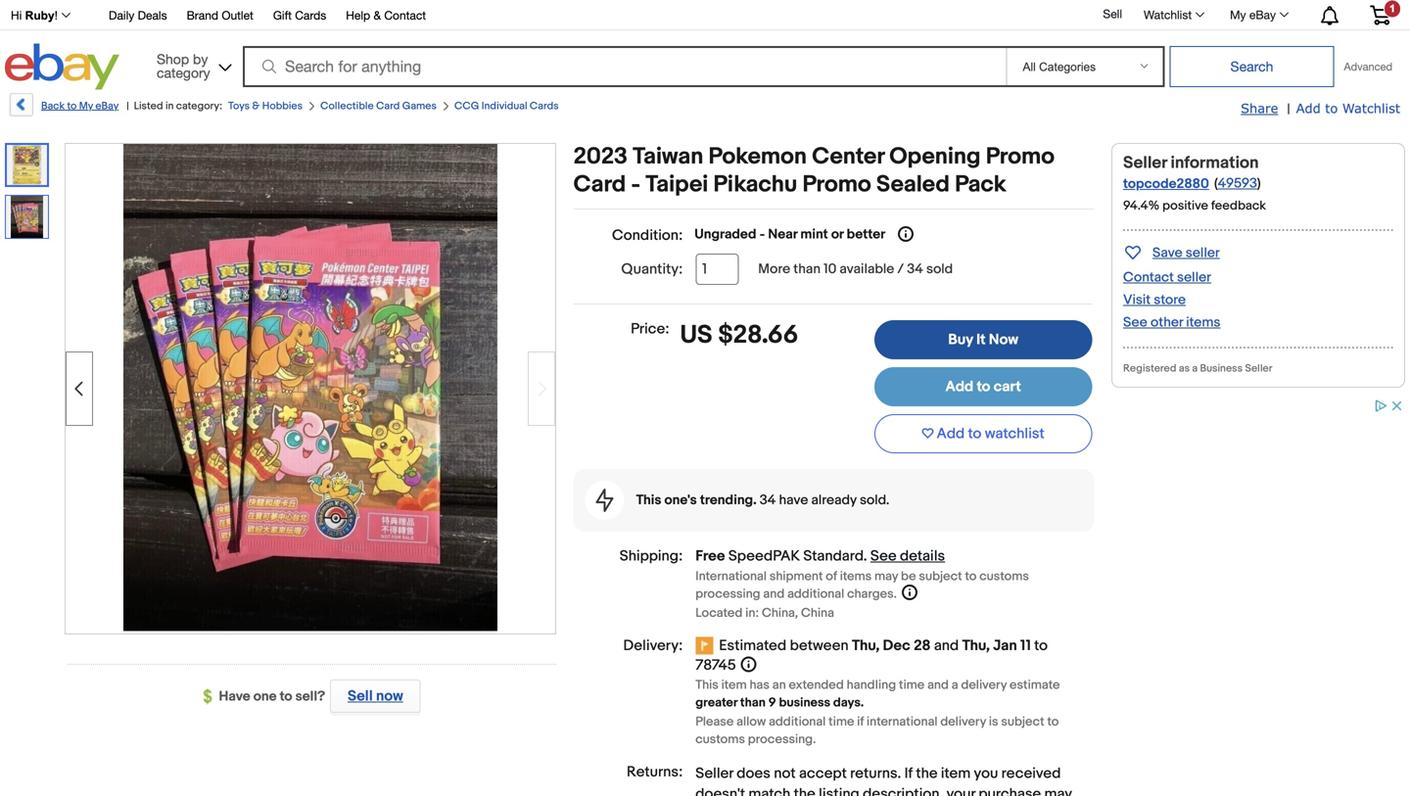 Task type: vqa. For each thing, say whether or not it's contained in the screenshot.
toys & hobbies
yes



Task type: describe. For each thing, give the bounding box(es) containing it.
daily deals link
[[109, 5, 167, 27]]

1 horizontal spatial cards
[[530, 100, 559, 113]]

dec
[[883, 637, 911, 655]]

94.4%
[[1124, 198, 1160, 214]]

and inside 'international shipment of items may be subject to customs processing and additional charges.'
[[764, 587, 785, 602]]

daily deals
[[109, 8, 167, 22]]

purchase
[[979, 786, 1042, 796]]

ccg
[[455, 100, 479, 113]]

collectible card games
[[320, 100, 437, 113]]

back to my ebay
[[41, 100, 119, 113]]

center
[[812, 143, 885, 171]]

& for toys
[[252, 100, 260, 113]]

store
[[1154, 292, 1186, 309]]

not
[[774, 765, 796, 783]]

delivery alert flag image
[[696, 637, 719, 657]]

| listed in category:
[[127, 100, 222, 113]]

please
[[696, 715, 734, 730]]

- inside "2023 taiwan pokemon center opening promo card - taipei pikachu promo sealed pack"
[[631, 171, 641, 199]]

to inside add to cart link
[[977, 378, 991, 396]]

topcode2880
[[1124, 176, 1210, 193]]

is
[[989, 715, 999, 730]]

than inside this item has an extended handling time and a delivery estimate greater than 9 business days. please allow additional time if international delivery is subject to customs processing.
[[741, 696, 766, 711]]

contact inside account "navigation"
[[384, 8, 426, 22]]

1 vertical spatial 34
[[760, 492, 776, 509]]

advanced
[[1345, 60, 1393, 73]]

to inside estimated between thu, dec 28 and thu, jan 11 to 78745
[[1035, 637, 1048, 655]]

sold
[[927, 261, 953, 278]]

charges.
[[848, 587, 897, 602]]

seller for information
[[1124, 153, 1167, 173]]

add to watchlist link
[[1297, 100, 1401, 118]]

allow
[[737, 715, 766, 730]]

does
[[737, 765, 771, 783]]

processing
[[696, 587, 761, 602]]

picture 1 of 2 image
[[7, 145, 47, 185]]

outlet
[[222, 8, 254, 22]]

to inside back to my ebay link
[[67, 100, 77, 113]]

and inside estimated between thu, dec 28 and thu, jan 11 to 78745
[[934, 637, 959, 655]]

located in: china, china
[[696, 606, 835, 621]]

1 vertical spatial delivery
[[941, 715, 987, 730]]

speedpak
[[729, 548, 800, 565]]

already
[[812, 492, 857, 509]]

account navigation
[[0, 0, 1406, 30]]

my inside account "navigation"
[[1231, 8, 1247, 22]]

see details link
[[871, 548, 946, 565]]

11
[[1021, 637, 1031, 655]]

your
[[947, 786, 976, 796]]

1
[[1390, 2, 1396, 14]]

2023 taiwan pokemon center opening promo card - taipei pikachu promo sealed pack
[[574, 143, 1055, 199]]

1 vertical spatial the
[[794, 786, 816, 796]]

has
[[750, 678, 770, 693]]

sold.
[[860, 492, 890, 509]]

watchlist
[[985, 425, 1045, 443]]

add to watchlist
[[937, 425, 1045, 443]]

to right one
[[280, 689, 292, 705]]

china,
[[762, 606, 799, 621]]

ungraded - near mint or better
[[695, 226, 886, 243]]

0 horizontal spatial promo
[[803, 171, 872, 199]]

condition:
[[612, 227, 683, 244]]

| inside share | add to watchlist
[[1288, 101, 1291, 118]]

10
[[824, 261, 837, 278]]

jan
[[994, 637, 1018, 655]]

more information - about this item condition image
[[899, 226, 914, 242]]

card inside "2023 taiwan pokemon center opening promo card - taipei pikachu promo sealed pack"
[[574, 171, 626, 199]]

& for help
[[374, 8, 381, 22]]

sell link
[[1095, 7, 1132, 21]]

greater
[[696, 696, 738, 711]]

near
[[768, 226, 798, 243]]

handling
[[847, 678, 897, 693]]

watchlist inside share | add to watchlist
[[1343, 100, 1401, 116]]

shop by category
[[157, 51, 210, 81]]

us $28.66
[[680, 320, 799, 351]]

to inside add to watchlist button
[[968, 425, 982, 443]]

taipei
[[646, 171, 709, 199]]

returns.
[[851, 765, 902, 783]]

0 vertical spatial card
[[376, 100, 400, 113]]

.
[[864, 548, 868, 565]]

2023
[[574, 143, 628, 171]]

brand
[[187, 8, 218, 22]]

have
[[219, 689, 250, 705]]

toys
[[228, 100, 250, 113]]

one's
[[665, 492, 697, 509]]

help & contact
[[346, 8, 426, 22]]

details
[[900, 548, 946, 565]]

to inside this item has an extended handling time and a delivery estimate greater than 9 business days. please allow additional time if international delivery is subject to customs processing.
[[1048, 715, 1059, 730]]

sell for sell
[[1104, 7, 1123, 21]]

shop by category banner
[[0, 0, 1406, 95]]

business
[[779, 696, 831, 711]]

more
[[759, 261, 791, 278]]

buy
[[949, 331, 974, 349]]

additional inside this item has an extended handling time and a delivery estimate greater than 9 business days. please allow additional time if international delivery is subject to customs processing.
[[769, 715, 826, 730]]

items inside 'international shipment of items may be subject to customs processing and additional charges.'
[[840, 569, 872, 584]]

!
[[55, 9, 58, 22]]

listing
[[819, 786, 860, 796]]

seller for does
[[696, 765, 734, 783]]

save
[[1153, 245, 1183, 262]]

buy it now
[[949, 331, 1019, 349]]

business
[[1201, 362, 1243, 375]]

standard
[[804, 548, 864, 565]]

item inside 'seller does not accept returns. if the item you received doesn't match the listing description, your purchase ma'
[[941, 765, 971, 783]]

in
[[166, 100, 174, 113]]

this one's trending. 34 have already sold.
[[636, 492, 890, 509]]

pokemon
[[709, 143, 807, 171]]

this item has an extended handling time and a delivery estimate greater than 9 business days. please allow additional time if international delivery is subject to customs processing.
[[696, 678, 1060, 748]]

mint
[[801, 226, 829, 243]]

0 horizontal spatial time
[[829, 715, 855, 730]]

estimated between thu, dec 28 and thu, jan 11 to 78745
[[696, 637, 1048, 675]]

0 vertical spatial delivery
[[961, 678, 1007, 693]]

item inside this item has an extended handling time and a delivery estimate greater than 9 business days. please allow additional time if international delivery is subject to customs processing.
[[722, 678, 747, 693]]

49593 link
[[1218, 175, 1258, 192]]

between
[[790, 637, 849, 655]]

back to my ebay link
[[8, 93, 119, 123]]



Task type: locate. For each thing, give the bounding box(es) containing it.
topcode2880 link
[[1124, 176, 1210, 193]]

estimate
[[1010, 678, 1060, 693]]

0 horizontal spatial see
[[871, 548, 897, 565]]

0 horizontal spatial -
[[631, 171, 641, 199]]

have one to sell?
[[219, 689, 325, 705]]

delivery up is
[[961, 678, 1007, 693]]

1 vertical spatial sell
[[348, 688, 373, 705]]

| right share button on the right top
[[1288, 101, 1291, 118]]

better
[[847, 226, 886, 243]]

contact
[[384, 8, 426, 22], [1124, 269, 1175, 286]]

seller up "topcode2880" link
[[1124, 153, 1167, 173]]

1 horizontal spatial see
[[1124, 314, 1148, 331]]

to left watchlist
[[968, 425, 982, 443]]

& right help
[[374, 8, 381, 22]]

2023 taiwan pokemon center opening promo card - taipei pikachu promo sealed pack - picture 2 of 2 image
[[123, 142, 498, 632]]

pikachu
[[714, 171, 798, 199]]

/
[[898, 261, 904, 278]]

dollar sign image
[[203, 689, 219, 705]]

quantity:
[[622, 261, 683, 278]]

in:
[[746, 606, 759, 621]]

to right be
[[965, 569, 977, 584]]

(
[[1215, 175, 1218, 192]]

0 vertical spatial item
[[722, 678, 747, 693]]

1 horizontal spatial seller
[[1124, 153, 1167, 173]]

1 horizontal spatial sell
[[1104, 7, 1123, 21]]

shipment
[[770, 569, 823, 584]]

& inside account "navigation"
[[374, 8, 381, 22]]

this for this item has an extended handling time and a delivery estimate greater than 9 business days. please allow additional time if international delivery is subject to customs processing.
[[696, 678, 719, 693]]

thu, left dec
[[852, 637, 880, 655]]

brand outlet
[[187, 8, 254, 22]]

1 vertical spatial additional
[[769, 715, 826, 730]]

34 right /
[[907, 261, 924, 278]]

match
[[749, 786, 791, 796]]

1 vertical spatial cards
[[530, 100, 559, 113]]

may
[[875, 569, 899, 584]]

- left near
[[760, 226, 765, 243]]

if
[[857, 715, 864, 730]]

0 horizontal spatial this
[[636, 492, 662, 509]]

this inside this item has an extended handling time and a delivery estimate greater than 9 business days. please allow additional time if international delivery is subject to customs processing.
[[696, 678, 719, 693]]

a inside this item has an extended handling time and a delivery estimate greater than 9 business days. please allow additional time if international delivery is subject to customs processing.
[[952, 678, 959, 693]]

1 vertical spatial card
[[574, 171, 626, 199]]

1 link
[[1359, 0, 1403, 28]]

gift
[[273, 8, 292, 22]]

2 vertical spatial and
[[928, 678, 949, 693]]

0 vertical spatial &
[[374, 8, 381, 22]]

collectible
[[320, 100, 374, 113]]

1 vertical spatial a
[[952, 678, 959, 693]]

0 horizontal spatial thu,
[[852, 637, 880, 655]]

watchlist inside account "navigation"
[[1144, 8, 1192, 22]]

gift cards
[[273, 8, 326, 22]]

0 vertical spatial additional
[[788, 587, 845, 602]]

1 vertical spatial see
[[871, 548, 897, 565]]

my right back
[[79, 100, 93, 113]]

advertisement region
[[1112, 398, 1406, 643]]

1 horizontal spatial a
[[1193, 362, 1198, 375]]

- left taipei
[[631, 171, 641, 199]]

games
[[402, 100, 437, 113]]

seller inside button
[[1186, 245, 1220, 262]]

0 vertical spatial contact
[[384, 8, 426, 22]]

1 horizontal spatial |
[[1288, 101, 1291, 118]]

extended
[[789, 678, 844, 693]]

received
[[1002, 765, 1061, 783]]

0 horizontal spatial &
[[252, 100, 260, 113]]

subject inside 'international shipment of items may be subject to customs processing and additional charges.'
[[919, 569, 963, 584]]

you
[[974, 765, 999, 783]]

0 vertical spatial see
[[1124, 314, 1148, 331]]

to down estimate
[[1048, 715, 1059, 730]]

add down buy
[[946, 378, 974, 396]]

contact inside contact seller visit store see other items
[[1124, 269, 1175, 286]]

than left the '10'
[[794, 261, 821, 278]]

seller down save seller
[[1178, 269, 1212, 286]]

0 horizontal spatial my
[[79, 100, 93, 113]]

add for add to cart
[[946, 378, 974, 396]]

to inside 'international shipment of items may be subject to customs processing and additional charges.'
[[965, 569, 977, 584]]

0 vertical spatial a
[[1193, 362, 1198, 375]]

0 horizontal spatial watchlist
[[1144, 8, 1192, 22]]

0 horizontal spatial item
[[722, 678, 747, 693]]

1 horizontal spatial ebay
[[1250, 8, 1277, 22]]

1 horizontal spatial promo
[[986, 143, 1055, 171]]

ccg individual cards link
[[455, 100, 559, 113]]

customs inside 'international shipment of items may be subject to customs processing and additional charges.'
[[980, 569, 1030, 584]]

1 horizontal spatial customs
[[980, 569, 1030, 584]]

price:
[[631, 320, 670, 338]]

1 vertical spatial seller
[[1246, 362, 1273, 375]]

by
[[193, 51, 208, 67]]

)
[[1258, 175, 1261, 192]]

item up your
[[941, 765, 971, 783]]

1 vertical spatial add
[[946, 378, 974, 396]]

and down 28
[[928, 678, 949, 693]]

and inside this item has an extended handling time and a delivery estimate greater than 9 business days. please allow additional time if international delivery is subject to customs processing.
[[928, 678, 949, 693]]

contact seller visit store see other items
[[1124, 269, 1221, 331]]

hobbies
[[262, 100, 303, 113]]

collectible card games link
[[320, 100, 437, 113]]

free
[[696, 548, 725, 565]]

the right if in the bottom of the page
[[916, 765, 938, 783]]

0 vertical spatial seller
[[1124, 153, 1167, 173]]

1 vertical spatial -
[[760, 226, 765, 243]]

share button
[[1241, 100, 1279, 118]]

with details__icon image
[[596, 489, 614, 512]]

0 horizontal spatial than
[[741, 696, 766, 711]]

1 horizontal spatial time
[[899, 678, 925, 693]]

0 horizontal spatial customs
[[696, 732, 745, 748]]

1 vertical spatial ebay
[[95, 100, 119, 113]]

Search for anything text field
[[246, 48, 1003, 85]]

a
[[1193, 362, 1198, 375], [952, 678, 959, 693]]

1 vertical spatial customs
[[696, 732, 745, 748]]

0 vertical spatial and
[[764, 587, 785, 602]]

0 vertical spatial watchlist
[[1144, 8, 1192, 22]]

sell left now
[[348, 688, 373, 705]]

ccg individual cards
[[455, 100, 559, 113]]

feedback
[[1212, 198, 1267, 214]]

seller inside contact seller visit store see other items
[[1178, 269, 1212, 286]]

0 vertical spatial items
[[1187, 314, 1221, 331]]

delivery left is
[[941, 715, 987, 730]]

and right 28
[[934, 637, 959, 655]]

1 vertical spatial than
[[741, 696, 766, 711]]

0 horizontal spatial 34
[[760, 492, 776, 509]]

see inside contact seller visit store see other items
[[1124, 314, 1148, 331]]

customs
[[980, 569, 1030, 584], [696, 732, 745, 748]]

-
[[631, 171, 641, 199], [760, 226, 765, 243]]

see for see details
[[871, 548, 897, 565]]

seller inside seller information topcode2880 ( 49593 ) 94.4% positive feedback
[[1124, 153, 1167, 173]]

sell?
[[295, 689, 325, 705]]

add inside button
[[937, 425, 965, 443]]

item
[[722, 678, 747, 693], [941, 765, 971, 783]]

customs up jan
[[980, 569, 1030, 584]]

and up china,
[[764, 587, 785, 602]]

subject right is
[[1002, 715, 1045, 730]]

| left listed
[[127, 100, 129, 113]]

watchlist right 'sell' 'link'
[[1144, 8, 1192, 22]]

ebay inside account "navigation"
[[1250, 8, 1277, 22]]

78745
[[696, 657, 736, 675]]

to right 11
[[1035, 637, 1048, 655]]

$28.66
[[718, 320, 799, 351]]

add for add to watchlist
[[937, 425, 965, 443]]

customs inside this item has an extended handling time and a delivery estimate greater than 9 business days. please allow additional time if international delivery is subject to customs processing.
[[696, 732, 745, 748]]

customs down please
[[696, 732, 745, 748]]

back
[[41, 100, 65, 113]]

items right other
[[1187, 314, 1221, 331]]

1 horizontal spatial card
[[574, 171, 626, 199]]

see down visit
[[1124, 314, 1148, 331]]

ungraded
[[695, 226, 757, 243]]

Quantity: text field
[[696, 254, 739, 285]]

opening
[[890, 143, 981, 171]]

this for this one's trending. 34 have already sold.
[[636, 492, 662, 509]]

0 vertical spatial this
[[636, 492, 662, 509]]

picture 2 of 2 image
[[6, 196, 48, 238]]

thu, left jan
[[963, 637, 990, 655]]

2 thu, from the left
[[963, 637, 990, 655]]

1 horizontal spatial the
[[916, 765, 938, 783]]

additional up china at the bottom of the page
[[788, 587, 845, 602]]

1 horizontal spatial watchlist
[[1343, 100, 1401, 116]]

0 horizontal spatial sell
[[348, 688, 373, 705]]

add down add to cart link
[[937, 425, 965, 443]]

34 left have on the right of the page
[[760, 492, 776, 509]]

1 vertical spatial my
[[79, 100, 93, 113]]

this left one's
[[636, 492, 662, 509]]

1 horizontal spatial thu,
[[963, 637, 990, 655]]

0 horizontal spatial cards
[[295, 8, 326, 22]]

cards inside account "navigation"
[[295, 8, 326, 22]]

0 vertical spatial my
[[1231, 8, 1247, 22]]

1 horizontal spatial item
[[941, 765, 971, 783]]

subject inside this item has an extended handling time and a delivery estimate greater than 9 business days. please allow additional time if international delivery is subject to customs processing.
[[1002, 715, 1045, 730]]

my right "watchlist" link
[[1231, 8, 1247, 22]]

contact up visit store link
[[1124, 269, 1175, 286]]

0 vertical spatial ebay
[[1250, 8, 1277, 22]]

0 horizontal spatial ebay
[[95, 100, 119, 113]]

add
[[1297, 100, 1321, 116], [946, 378, 974, 396], [937, 425, 965, 443]]

sell inside account "navigation"
[[1104, 7, 1123, 21]]

located
[[696, 606, 743, 621]]

pack
[[955, 171, 1007, 199]]

one
[[253, 689, 277, 705]]

card left games
[[376, 100, 400, 113]]

ebay
[[1250, 8, 1277, 22], [95, 100, 119, 113]]

seller does not accept returns. if the item you received doesn't match the listing description, your purchase ma
[[696, 765, 1072, 796]]

None submit
[[1170, 46, 1335, 87]]

1 vertical spatial items
[[840, 569, 872, 584]]

cards right gift on the top left
[[295, 8, 326, 22]]

sell now
[[348, 688, 403, 705]]

1 horizontal spatial my
[[1231, 8, 1247, 22]]

1 vertical spatial and
[[934, 637, 959, 655]]

contact right help
[[384, 8, 426, 22]]

time left if
[[829, 715, 855, 730]]

0 horizontal spatial a
[[952, 678, 959, 693]]

sell for sell now
[[348, 688, 373, 705]]

save seller button
[[1124, 241, 1220, 264]]

be
[[901, 569, 917, 584]]

listed
[[134, 100, 163, 113]]

help & contact link
[[346, 5, 426, 27]]

1 vertical spatial this
[[696, 678, 719, 693]]

1 horizontal spatial than
[[794, 261, 821, 278]]

my
[[1231, 8, 1247, 22], [79, 100, 93, 113]]

0 vertical spatial subject
[[919, 569, 963, 584]]

the down 'accept'
[[794, 786, 816, 796]]

seller up "doesn't"
[[696, 765, 734, 783]]

seller right save
[[1186, 245, 1220, 262]]

sell left "watchlist" link
[[1104, 7, 1123, 21]]

to right back
[[67, 100, 77, 113]]

1 vertical spatial item
[[941, 765, 971, 783]]

visit store link
[[1124, 292, 1186, 309]]

to down advanced link
[[1326, 100, 1338, 116]]

1 horizontal spatial subject
[[1002, 715, 1045, 730]]

seller
[[1186, 245, 1220, 262], [1178, 269, 1212, 286]]

items down .
[[840, 569, 872, 584]]

additional down "business"
[[769, 715, 826, 730]]

seller inside 'seller does not accept returns. if the item you received doesn't match the listing description, your purchase ma'
[[696, 765, 734, 783]]

card up condition:
[[574, 171, 626, 199]]

additional inside 'international shipment of items may be subject to customs processing and additional charges.'
[[788, 587, 845, 602]]

watchlist down advanced link
[[1343, 100, 1401, 116]]

0 vertical spatial time
[[899, 678, 925, 693]]

0 horizontal spatial |
[[127, 100, 129, 113]]

days.
[[834, 696, 864, 711]]

registered as a business seller
[[1124, 362, 1273, 375]]

now
[[376, 688, 403, 705]]

0 vertical spatial the
[[916, 765, 938, 783]]

&
[[374, 8, 381, 22], [252, 100, 260, 113]]

0 horizontal spatial seller
[[696, 765, 734, 783]]

1 vertical spatial &
[[252, 100, 260, 113]]

0 horizontal spatial subject
[[919, 569, 963, 584]]

returns:
[[627, 764, 683, 781]]

seller for contact
[[1178, 269, 1212, 286]]

0 vertical spatial sell
[[1104, 7, 1123, 21]]

as
[[1179, 362, 1190, 375]]

1 horizontal spatial &
[[374, 8, 381, 22]]

item up greater
[[722, 678, 747, 693]]

& right toys
[[252, 100, 260, 113]]

see
[[1124, 314, 1148, 331], [871, 548, 897, 565]]

ebay right "watchlist" link
[[1250, 8, 1277, 22]]

add inside share | add to watchlist
[[1297, 100, 1321, 116]]

1 thu, from the left
[[852, 637, 880, 655]]

promo up or
[[803, 171, 872, 199]]

items inside contact seller visit store see other items
[[1187, 314, 1221, 331]]

1 horizontal spatial -
[[760, 226, 765, 243]]

if
[[905, 765, 913, 783]]

save seller
[[1153, 245, 1220, 262]]

0 horizontal spatial the
[[794, 786, 816, 796]]

of
[[826, 569, 837, 584]]

contact seller link
[[1124, 269, 1212, 286]]

1 horizontal spatial items
[[1187, 314, 1221, 331]]

2 vertical spatial add
[[937, 425, 965, 443]]

0 horizontal spatial contact
[[384, 8, 426, 22]]

1 horizontal spatial 34
[[907, 261, 924, 278]]

available
[[840, 261, 895, 278]]

0 vertical spatial add
[[1297, 100, 1321, 116]]

ebay left listed
[[95, 100, 119, 113]]

seller for save
[[1186, 245, 1220, 262]]

see inside us $28.66 main content
[[871, 548, 897, 565]]

than down has
[[741, 696, 766, 711]]

1 horizontal spatial contact
[[1124, 269, 1175, 286]]

description,
[[863, 786, 944, 796]]

1 horizontal spatial this
[[696, 678, 719, 693]]

processing.
[[748, 732, 816, 748]]

time up the international
[[899, 678, 925, 693]]

us $28.66 main content
[[574, 143, 1095, 796]]

none submit inside shop by category "banner"
[[1170, 46, 1335, 87]]

0 horizontal spatial items
[[840, 569, 872, 584]]

0 vertical spatial than
[[794, 261, 821, 278]]

additional
[[788, 587, 845, 602], [769, 715, 826, 730]]

1 vertical spatial time
[[829, 715, 855, 730]]

to inside share | add to watchlist
[[1326, 100, 1338, 116]]

brand outlet link
[[187, 5, 254, 27]]

this up greater
[[696, 678, 719, 693]]

us
[[680, 320, 713, 351]]

1 vertical spatial watchlist
[[1343, 100, 1401, 116]]

seller right "business"
[[1246, 362, 1273, 375]]

to left cart
[[977, 378, 991, 396]]

delivery
[[961, 678, 1007, 693], [941, 715, 987, 730]]

add to cart link
[[875, 367, 1093, 407]]

promo right opening
[[986, 143, 1055, 171]]

see right .
[[871, 548, 897, 565]]

1 vertical spatial subject
[[1002, 715, 1045, 730]]

see for see other items
[[1124, 314, 1148, 331]]

china
[[801, 606, 835, 621]]

this
[[636, 492, 662, 509], [696, 678, 719, 693]]

0 vertical spatial customs
[[980, 569, 1030, 584]]

deals
[[138, 8, 167, 22]]

cards right 'individual'
[[530, 100, 559, 113]]

0 vertical spatial seller
[[1186, 245, 1220, 262]]

subject down details
[[919, 569, 963, 584]]

0 horizontal spatial card
[[376, 100, 400, 113]]

0 vertical spatial -
[[631, 171, 641, 199]]

add right share
[[1297, 100, 1321, 116]]

doesn't
[[696, 786, 746, 796]]

taiwan
[[633, 143, 704, 171]]

0 vertical spatial 34
[[907, 261, 924, 278]]

0 vertical spatial cards
[[295, 8, 326, 22]]



